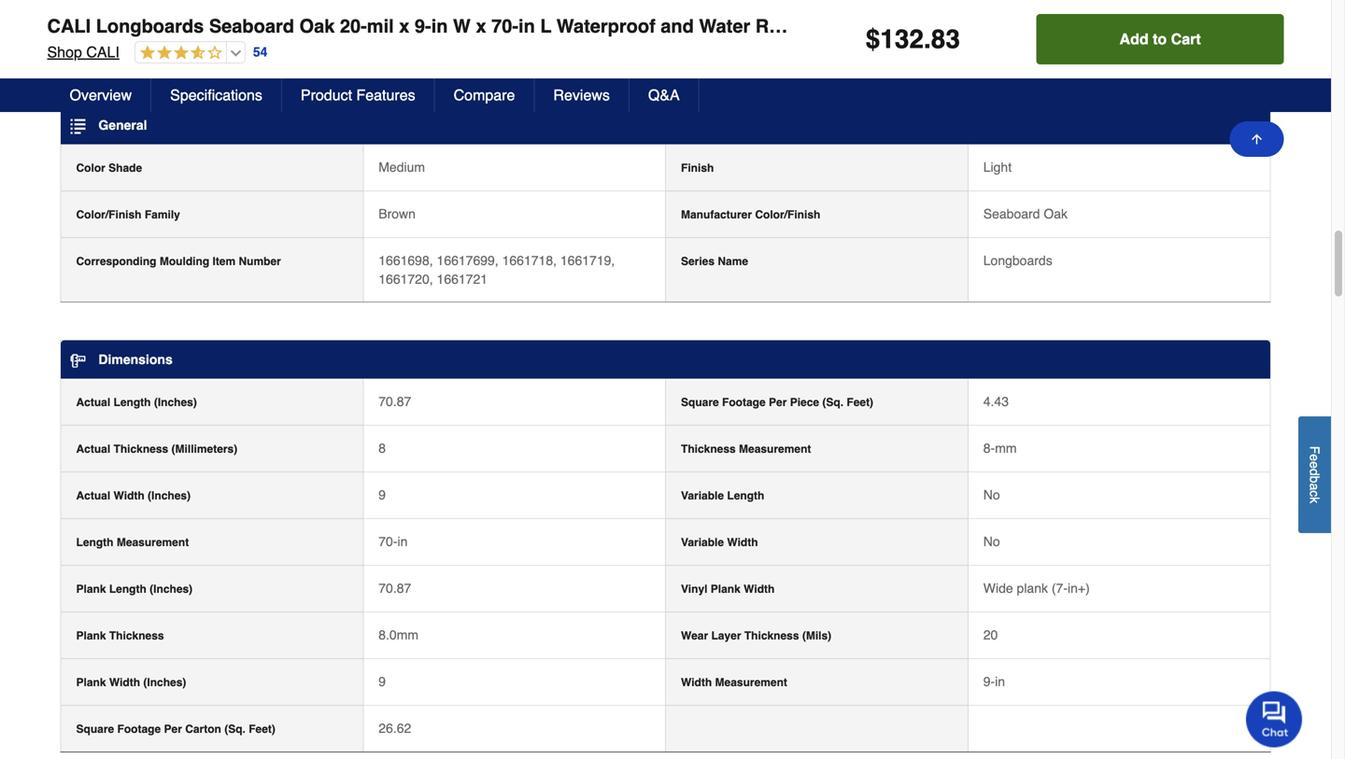 Task type: vqa. For each thing, say whether or not it's contained in the screenshot.
the bottom Day
no



Task type: describe. For each thing, give the bounding box(es) containing it.
arrow up image
[[1249, 132, 1264, 147]]

width measurement
[[681, 676, 787, 689]]

plank up the layer at the bottom of the page
[[711, 583, 741, 596]]

1 e from the top
[[1307, 454, 1322, 461]]

f
[[1307, 446, 1322, 454]]

width for variable width
[[727, 536, 758, 549]]

manufacturer
[[681, 208, 752, 221]]

.
[[924, 24, 931, 54]]

k
[[1307, 497, 1322, 504]]

seaboard oak
[[983, 207, 1068, 221]]

26.62
[[379, 721, 411, 736]]

1661720,
[[379, 272, 433, 287]]

1 vertical spatial seaboard
[[983, 207, 1040, 221]]

carton
[[185, 723, 221, 736]]

plank
[[1017, 581, 1048, 596]]

plank length (inches)
[[76, 583, 193, 596]]

measurement for 9
[[715, 676, 787, 689]]

0 vertical spatial cali
[[47, 15, 91, 37]]

layer
[[711, 630, 741, 643]]

waterproof
[[557, 15, 656, 37]]

add to cart button
[[1037, 14, 1284, 64]]

2 e from the top
[[1307, 461, 1322, 469]]

car
[[1317, 15, 1345, 37]]

1 vertical spatial 70-
[[379, 534, 397, 549]]

product features
[[301, 86, 415, 104]]

overview button
[[51, 78, 151, 112]]

reviews
[[553, 86, 610, 104]]

(inches) for 4.43
[[154, 396, 197, 409]]

d
[[1307, 469, 1322, 476]]

product features button
[[282, 78, 435, 112]]

1 color/finish from the left
[[76, 208, 142, 221]]

1 vertical spatial longboards
[[983, 253, 1052, 268]]

list view image
[[71, 119, 85, 134]]

0 vertical spatial 70-
[[491, 15, 518, 37]]

8-mm
[[983, 441, 1017, 456]]

add to cart
[[1120, 30, 1201, 48]]

1661718,
[[502, 253, 557, 268]]

moulding
[[160, 255, 209, 268]]

variable for 70-in
[[681, 536, 724, 549]]

20-
[[340, 15, 367, 37]]

water
[[699, 15, 750, 37]]

plank thickness
[[76, 630, 164, 643]]

brown
[[379, 207, 416, 221]]

series
[[681, 255, 715, 268]]

medium
[[379, 160, 425, 175]]

actual length (inches)
[[76, 396, 197, 409]]

mm
[[995, 441, 1017, 456]]

thickness up variable length
[[681, 443, 736, 456]]

$
[[866, 24, 880, 54]]

83
[[931, 24, 960, 54]]

variable for 9
[[681, 490, 724, 503]]

flooring
[[1128, 15, 1203, 37]]

16617699,
[[437, 253, 499, 268]]

wear layer thickness (mils)
[[681, 630, 832, 643]]

color/finish family
[[76, 208, 180, 221]]

70-in
[[379, 534, 408, 549]]

variable length
[[681, 490, 764, 503]]

feet) for square footage per piece (sq. feet)
[[847, 396, 873, 409]]

0 vertical spatial 9-
[[415, 15, 431, 37]]

(26.62-
[[1208, 15, 1267, 37]]

manufacturer color/finish
[[681, 208, 820, 221]]

color
[[76, 162, 105, 175]]

feet) for square footage per carton (sq. feet)
[[249, 723, 275, 736]]

width up wear layer thickness (mils) at the bottom
[[744, 583, 775, 596]]

thickness measurement
[[681, 443, 811, 456]]

resistant
[[756, 15, 840, 37]]

square for square footage per carton (sq. feet)
[[76, 723, 114, 736]]

0 horizontal spatial vinyl
[[681, 583, 708, 596]]

sq
[[1267, 15, 1289, 37]]

no for 70-in
[[983, 534, 1000, 549]]

2 color/finish from the left
[[755, 208, 820, 221]]

f e e d b a c k button
[[1298, 416, 1331, 533]]

actual for 9
[[76, 490, 110, 503]]

plank for 70.87
[[76, 583, 106, 596]]

footage for carton
[[117, 723, 161, 736]]

q&a
[[648, 86, 680, 104]]

chat invite button image
[[1246, 691, 1303, 748]]

length for variable
[[727, 490, 764, 503]]

(sq. for carton
[[224, 723, 246, 736]]

1661698, 16617699, 1661718, 1661719, 1661720, 1661721
[[379, 253, 615, 287]]

q&a button
[[629, 78, 699, 112]]

finish
[[681, 162, 714, 175]]

interlocking
[[845, 15, 951, 37]]

footage for piece
[[722, 396, 766, 409]]

series name
[[681, 255, 748, 268]]

c
[[1307, 490, 1322, 497]]

1 vertical spatial 9-
[[983, 675, 995, 689]]

wide plank (7-in+)
[[983, 581, 1090, 596]]

0 horizontal spatial seaboard
[[209, 15, 294, 37]]

8-
[[983, 441, 995, 456]]

thickness left the '(mils)'
[[744, 630, 799, 643]]

shade
[[109, 162, 142, 175]]

plank width (inches)
[[76, 676, 186, 689]]

4.43
[[983, 394, 1009, 409]]

length for plank
[[109, 583, 147, 596]]

b
[[1307, 476, 1322, 483]]

add
[[1120, 30, 1149, 48]]

w
[[453, 15, 471, 37]]

square footage per piece (sq. feet)
[[681, 396, 873, 409]]

1 horizontal spatial vinyl
[[1023, 15, 1068, 37]]

length measurement
[[76, 536, 189, 549]]

and
[[661, 15, 694, 37]]



Task type: locate. For each thing, give the bounding box(es) containing it.
0 horizontal spatial per
[[164, 723, 182, 736]]

3.6 stars image
[[135, 45, 222, 62]]

general
[[98, 118, 147, 133]]

x right w
[[476, 15, 486, 37]]

square up thickness measurement
[[681, 396, 719, 409]]

ft/
[[1294, 15, 1312, 37]]

dimensions image
[[71, 353, 85, 368]]

no up the wide
[[983, 534, 1000, 549]]

(inches) for 9-in
[[143, 676, 186, 689]]

1 horizontal spatial oak
[[1044, 207, 1068, 221]]

1661698,
[[379, 253, 433, 268]]

9 down 8
[[379, 488, 386, 503]]

1 vertical spatial actual
[[76, 443, 110, 456]]

cali right shop
[[86, 43, 119, 61]]

name
[[718, 255, 748, 268]]

70.87
[[379, 394, 411, 409], [379, 581, 411, 596]]

shop cali
[[47, 43, 119, 61]]

thickness
[[114, 443, 168, 456], [681, 443, 736, 456], [109, 630, 164, 643], [744, 630, 799, 643]]

color/finish right manufacturer
[[755, 208, 820, 221]]

wear
[[681, 630, 708, 643]]

1 vertical spatial 70.87
[[379, 581, 411, 596]]

0 vertical spatial vinyl
[[1023, 15, 1068, 37]]

reviews button
[[535, 78, 629, 112]]

per for carton
[[164, 723, 182, 736]]

compare
[[454, 86, 515, 104]]

0 horizontal spatial oak
[[299, 15, 335, 37]]

1 vertical spatial square
[[76, 723, 114, 736]]

specifications
[[62, 44, 214, 70], [170, 86, 262, 104]]

per left carton
[[164, 723, 182, 736]]

3 actual from the top
[[76, 490, 110, 503]]

measurement up plank length (inches)
[[117, 536, 189, 549]]

actual for 8
[[76, 443, 110, 456]]

1 horizontal spatial per
[[769, 396, 787, 409]]

0 horizontal spatial color/finish
[[76, 208, 142, 221]]

1 horizontal spatial 70-
[[491, 15, 518, 37]]

vinyl
[[1023, 15, 1068, 37], [681, 583, 708, 596]]

(sq. right the piece
[[822, 396, 844, 409]]

1661719,
[[560, 253, 615, 268]]

0 vertical spatial variable
[[681, 490, 724, 503]]

l
[[540, 15, 552, 37]]

0 vertical spatial feet)
[[847, 396, 873, 409]]

9 for no
[[379, 488, 386, 503]]

corresponding moulding item number
[[76, 255, 281, 268]]

specifications down 3.6 stars image
[[170, 86, 262, 104]]

(inches) down length measurement at the left
[[150, 583, 193, 596]]

a
[[1307, 483, 1322, 491]]

overview
[[70, 86, 132, 104]]

0 horizontal spatial feet)
[[249, 723, 275, 736]]

family
[[145, 208, 180, 221]]

feet) right carton
[[249, 723, 275, 736]]

1 vertical spatial (sq.
[[224, 723, 246, 736]]

2 vertical spatial measurement
[[715, 676, 787, 689]]

per left the piece
[[769, 396, 787, 409]]

luxury
[[956, 15, 1018, 37]]

1 horizontal spatial (sq.
[[822, 396, 844, 409]]

9- left w
[[415, 15, 431, 37]]

measurement for 8
[[739, 443, 811, 456]]

0 vertical spatial footage
[[722, 396, 766, 409]]

vinyl up wear
[[681, 583, 708, 596]]

plank for 8.0mm
[[76, 630, 106, 643]]

specifications up overview button
[[62, 44, 214, 70]]

1 vertical spatial footage
[[117, 723, 161, 736]]

0 vertical spatial specifications
[[62, 44, 214, 70]]

e up "d"
[[1307, 454, 1322, 461]]

square
[[681, 396, 719, 409], [76, 723, 114, 736]]

feet)
[[847, 396, 873, 409], [249, 723, 275, 736]]

(inches) up "actual thickness (millimeters)"
[[154, 396, 197, 409]]

plank down plank thickness
[[76, 676, 106, 689]]

variable width
[[681, 536, 758, 549]]

1 vertical spatial 9
[[379, 675, 386, 689]]

actual width (inches)
[[76, 490, 191, 503]]

actual down the dimensions icon
[[76, 396, 110, 409]]

product
[[301, 86, 352, 104]]

width up length measurement at the left
[[114, 490, 145, 503]]

per for piece
[[769, 396, 787, 409]]

1 horizontal spatial color/finish
[[755, 208, 820, 221]]

plank for 9
[[76, 676, 106, 689]]

width
[[114, 490, 145, 503], [727, 536, 758, 549], [744, 583, 775, 596], [109, 676, 140, 689], [681, 676, 712, 689]]

0 vertical spatial actual
[[76, 396, 110, 409]]

9-in
[[983, 675, 1005, 689]]

1 vertical spatial variable
[[681, 536, 724, 549]]

0 horizontal spatial (sq.
[[224, 723, 246, 736]]

2 vertical spatial actual
[[76, 490, 110, 503]]

actual up actual width (inches) at the left of page
[[76, 443, 110, 456]]

9
[[379, 488, 386, 503], [379, 675, 386, 689]]

1661721
[[437, 272, 488, 287]]

longboards up 3.6 stars image
[[96, 15, 204, 37]]

0 vertical spatial no
[[983, 488, 1000, 503]]

1 horizontal spatial footage
[[722, 396, 766, 409]]

actual up length measurement at the left
[[76, 490, 110, 503]]

1 x from the left
[[399, 15, 409, 37]]

width up vinyl plank width
[[727, 536, 758, 549]]

0 horizontal spatial x
[[399, 15, 409, 37]]

variable down variable length
[[681, 536, 724, 549]]

70.87 up 8
[[379, 394, 411, 409]]

1 horizontal spatial 9-
[[983, 675, 995, 689]]

1 variable from the top
[[681, 490, 724, 503]]

8
[[379, 441, 386, 456]]

$ 132 . 83
[[866, 24, 960, 54]]

0 vertical spatial measurement
[[739, 443, 811, 456]]

70-
[[491, 15, 518, 37], [379, 534, 397, 549]]

1 9 from the top
[[379, 488, 386, 503]]

no
[[983, 488, 1000, 503], [983, 534, 1000, 549]]

width for plank width (inches)
[[109, 676, 140, 689]]

features
[[356, 86, 415, 104]]

dimensions
[[98, 352, 173, 367]]

cali up shop
[[47, 15, 91, 37]]

2 70.87 from the top
[[379, 581, 411, 596]]

thickness down plank length (inches)
[[109, 630, 164, 643]]

(sq. for piece
[[822, 396, 844, 409]]

9- down 20
[[983, 675, 995, 689]]

cali longboards seaboard oak 20-mil x 9-in w x 70-in l waterproof and water resistant interlocking luxury vinyl plank flooring (26.62-sq ft/ car
[[47, 15, 1345, 37]]

width for actual width (inches)
[[114, 490, 145, 503]]

width down wear
[[681, 676, 712, 689]]

(inches) for no
[[148, 490, 191, 503]]

0 vertical spatial per
[[769, 396, 787, 409]]

cali
[[47, 15, 91, 37], [86, 43, 119, 61]]

(inches) for wide plank (7-in+)
[[150, 583, 193, 596]]

seaboard
[[209, 15, 294, 37], [983, 207, 1040, 221]]

0 vertical spatial oak
[[299, 15, 335, 37]]

0 horizontal spatial 9-
[[415, 15, 431, 37]]

x right mil
[[399, 15, 409, 37]]

footage
[[722, 396, 766, 409], [117, 723, 161, 736]]

1 horizontal spatial longboards
[[983, 253, 1052, 268]]

measurement down wear layer thickness (mils) at the bottom
[[715, 676, 787, 689]]

color/finish
[[76, 208, 142, 221], [755, 208, 820, 221]]

mil
[[367, 15, 394, 37]]

no for 9
[[983, 488, 1000, 503]]

in+)
[[1068, 581, 1090, 596]]

color shade
[[76, 162, 142, 175]]

2 9 from the top
[[379, 675, 386, 689]]

to
[[1153, 30, 1167, 48]]

footage up thickness measurement
[[722, 396, 766, 409]]

length down 'dimensions'
[[114, 396, 151, 409]]

plank up plank thickness
[[76, 583, 106, 596]]

length down actual width (inches) at the left of page
[[76, 536, 113, 549]]

70.87 for 4.43
[[379, 394, 411, 409]]

vinyl right luxury
[[1023, 15, 1068, 37]]

length for actual
[[114, 396, 151, 409]]

length down length measurement at the left
[[109, 583, 147, 596]]

20
[[983, 628, 998, 643]]

shop
[[47, 43, 82, 61]]

1 vertical spatial per
[[164, 723, 182, 736]]

1 vertical spatial oak
[[1044, 207, 1068, 221]]

plank
[[1073, 15, 1123, 37], [76, 583, 106, 596], [711, 583, 741, 596], [76, 630, 106, 643], [76, 676, 106, 689]]

1 horizontal spatial feet)
[[847, 396, 873, 409]]

0 vertical spatial (sq.
[[822, 396, 844, 409]]

color/finish down the color shade
[[76, 208, 142, 221]]

number
[[239, 255, 281, 268]]

longboards down seaboard oak
[[983, 253, 1052, 268]]

(inches) up square footage per carton (sq. feet)
[[143, 676, 186, 689]]

(inches) down "actual thickness (millimeters)"
[[148, 490, 191, 503]]

1 vertical spatial measurement
[[117, 536, 189, 549]]

light
[[983, 160, 1012, 175]]

no down 8-
[[983, 488, 1000, 503]]

70.87 for wide plank (7-in+)
[[379, 581, 411, 596]]

x
[[399, 15, 409, 37], [476, 15, 486, 37]]

0 vertical spatial 9
[[379, 488, 386, 503]]

54
[[253, 45, 268, 59]]

2 variable from the top
[[681, 536, 724, 549]]

2 no from the top
[[983, 534, 1000, 549]]

per
[[769, 396, 787, 409], [164, 723, 182, 736]]

e up b
[[1307, 461, 1322, 469]]

e
[[1307, 454, 1322, 461], [1307, 461, 1322, 469]]

(7-
[[1052, 581, 1068, 596]]

(sq. right carton
[[224, 723, 246, 736]]

1 horizontal spatial x
[[476, 15, 486, 37]]

0 vertical spatial longboards
[[96, 15, 204, 37]]

longboards
[[96, 15, 204, 37], [983, 253, 1052, 268]]

0 vertical spatial seaboard
[[209, 15, 294, 37]]

vinyl plank width
[[681, 583, 775, 596]]

seaboard down light
[[983, 207, 1040, 221]]

1 vertical spatial cali
[[86, 43, 119, 61]]

length down thickness measurement
[[727, 490, 764, 503]]

1 70.87 from the top
[[379, 394, 411, 409]]

8.0mm
[[379, 628, 419, 643]]

thickness down actual length (inches)
[[114, 443, 168, 456]]

chevron up image
[[1250, 48, 1269, 66]]

actual for 70.87
[[76, 396, 110, 409]]

1 horizontal spatial seaboard
[[983, 207, 1040, 221]]

piece
[[790, 396, 819, 409]]

1 actual from the top
[[76, 396, 110, 409]]

2 x from the left
[[476, 15, 486, 37]]

wide
[[983, 581, 1013, 596]]

(millimeters)
[[171, 443, 237, 456]]

0 horizontal spatial longboards
[[96, 15, 204, 37]]

plank left to
[[1073, 15, 1123, 37]]

plank up "plank width (inches)" at the left bottom
[[76, 630, 106, 643]]

footage down "plank width (inches)" at the left bottom
[[117, 723, 161, 736]]

variable up variable width
[[681, 490, 724, 503]]

square down "plank width (inches)" at the left bottom
[[76, 723, 114, 736]]

length
[[114, 396, 151, 409], [727, 490, 764, 503], [76, 536, 113, 549], [109, 583, 147, 596]]

square for square footage per piece (sq. feet)
[[681, 396, 719, 409]]

feet) right the piece
[[847, 396, 873, 409]]

measurement down square footage per piece (sq. feet)
[[739, 443, 811, 456]]

1 vertical spatial no
[[983, 534, 1000, 549]]

square footage per carton (sq. feet)
[[76, 723, 275, 736]]

cart
[[1171, 30, 1201, 48]]

seaboard up 54
[[209, 15, 294, 37]]

70.87 down 70-in
[[379, 581, 411, 596]]

width down plank thickness
[[109, 676, 140, 689]]

1 no from the top
[[983, 488, 1000, 503]]

1 vertical spatial specifications
[[170, 86, 262, 104]]

1 vertical spatial vinyl
[[681, 583, 708, 596]]

(mils)
[[802, 630, 832, 643]]

9 up 26.62
[[379, 675, 386, 689]]

0 vertical spatial 70.87
[[379, 394, 411, 409]]

0 vertical spatial square
[[681, 396, 719, 409]]

0 horizontal spatial 70-
[[379, 534, 397, 549]]

132
[[880, 24, 924, 54]]

f e e d b a c k
[[1307, 446, 1322, 504]]

9 for 9-in
[[379, 675, 386, 689]]

(sq.
[[822, 396, 844, 409], [224, 723, 246, 736]]

0 horizontal spatial footage
[[117, 723, 161, 736]]

2 actual from the top
[[76, 443, 110, 456]]

1 horizontal spatial square
[[681, 396, 719, 409]]

0 horizontal spatial square
[[76, 723, 114, 736]]

1 vertical spatial feet)
[[249, 723, 275, 736]]



